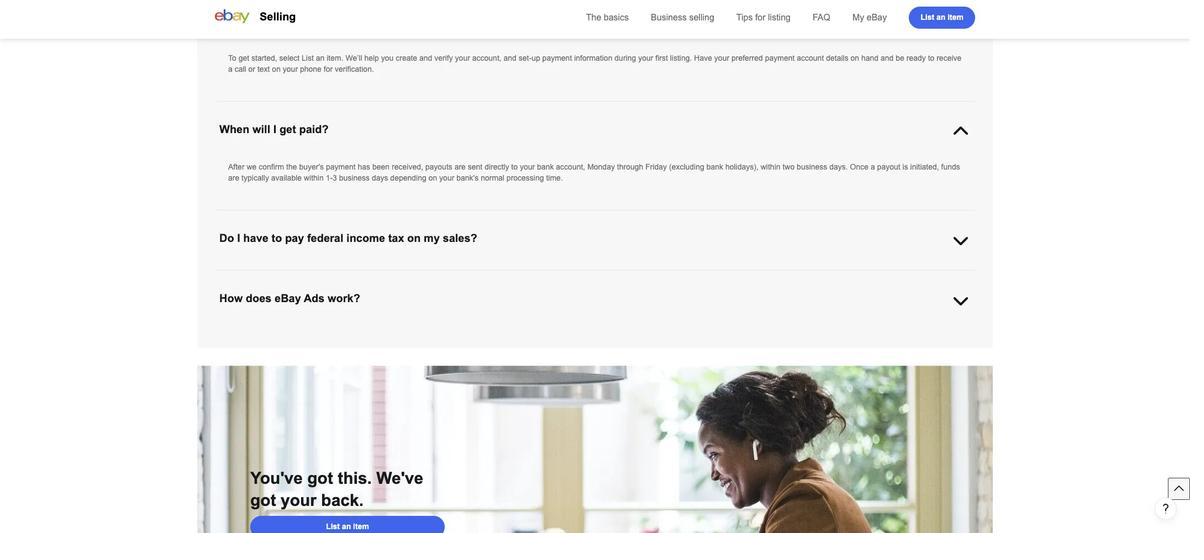 Task type: locate. For each thing, give the bounding box(es) containing it.
the up 'available'
[[286, 163, 297, 171]]

0 horizontal spatial list
[[302, 54, 314, 62]]

1 horizontal spatial list an item
[[921, 12, 964, 21]]

do i have to pay federal income tax on my sales?
[[219, 232, 477, 244]]

account,
[[472, 54, 502, 62], [556, 163, 586, 171]]

1 vertical spatial or
[[857, 271, 863, 280]]

help
[[364, 54, 379, 62], [278, 332, 292, 341], [880, 332, 894, 341]]

all up return
[[394, 271, 402, 280]]

listing.
[[670, 54, 692, 62]]

to get started, select list an item. we'll help you create and verify your account, and set-up payment information during your first listing. have your preferred payment account details on hand and be ready to receive a call or text on your phone for verification.
[[228, 54, 962, 74]]

-
[[860, 332, 863, 341]]

1 vertical spatial be
[[474, 305, 483, 313]]

item.
[[327, 54, 344, 62]]

of down tools at bottom
[[503, 343, 509, 352]]

receive right ready
[[937, 54, 962, 62]]

ebay inside starting on jan 1, 2022, irs regulations require all businesses that process payments, including online marketplaces like ebay, to issue a form 1099-k for all sellers who receive $600 or more in sales. the new tax reporting requirement may impact your 2022 tax return that you may file in 2023. however, just because you receive a 1099-k doesn't automatically mean that you'll owe taxes on the amount reported on your 1099- k. only goods that are sold for a profit are considered taxable, so you won't owe any taxes on something you sell for less than what you paid for it. for example, if you bought a bike for $1,000 last year, and then sold it on ebay today for $700, that $700 you made would generally not be subject to income tax. check out our
[[261, 305, 279, 313]]

out left our
[[586, 305, 597, 313]]

k up mean
[[741, 271, 746, 280]]

a inside after we confirm the buyer's payment has been received, payouts are sent directly to your bank account, monday through friday (excluding bank holidays), within two business days. once a payout is initiated, funds are typically available within 1-3 business days depending on your bank's normal processing time.
[[871, 163, 875, 171]]

who
[[794, 271, 808, 280]]

you left the paid
[[680, 294, 692, 302]]

1 horizontal spatial i
[[262, 14, 266, 27]]

list for right list an item link
[[921, 12, 935, 21]]

1 vertical spatial within
[[304, 174, 324, 182]]

0 horizontal spatial get
[[239, 54, 249, 62]]

account, left set-
[[472, 54, 502, 62]]

you inside to get started, select list an item. we'll help you create and verify your account, and set-up payment information during your first listing. have your preferred payment account details on hand and be ready to receive a call or text on your phone for verification.
[[381, 54, 394, 62]]

receive right who
[[810, 271, 835, 280]]

1 horizontal spatial got
[[307, 469, 333, 488]]

to left pay
[[272, 232, 282, 244]]

0 horizontal spatial or
[[249, 65, 255, 74]]

tools
[[494, 332, 511, 341]]

0 horizontal spatial sell
[[603, 294, 615, 302]]

tax
[[388, 232, 404, 244], [948, 271, 958, 280], [383, 282, 393, 291]]

item for list an item link to the left
[[353, 522, 369, 531]]

1 vertical spatial in
[[476, 282, 482, 291]]

front
[[485, 343, 501, 352]]

sell inside starting on jan 1, 2022, irs regulations require all businesses that process payments, including online marketplaces like ebay, to issue a form 1099-k for all sellers who receive $600 or more in sales. the new tax reporting requirement may impact your 2022 tax return that you may file in 2023. however, just because you receive a 1099-k doesn't automatically mean that you'll owe taxes on the amount reported on your 1099- k. only goods that are sold for a profit are considered taxable, so you won't owe any taxes on something you sell for less than what you paid for it. for example, if you bought a bike for $1,000 last year, and then sold it on ebay today for $700, that $700 you made would generally not be subject to income tax. check out our
[[603, 294, 615, 302]]

learn more .
[[690, 343, 732, 352]]

$700,
[[313, 305, 333, 313]]

0 horizontal spatial sold
[[228, 305, 242, 313]]

2 bank from the left
[[707, 163, 724, 171]]

list down back.
[[326, 522, 340, 531]]

you right so
[[454, 294, 466, 302]]

to inside after we confirm the buyer's payment has been received, payouts are sent directly to your bank account, monday through friday (excluding bank holidays), within two business days. once a payout is initiated, funds are typically available within 1-3 business days depending on your bank's normal processing time.
[[512, 163, 518, 171]]

ebay down requirement
[[275, 292, 301, 305]]

sold
[[307, 294, 322, 302], [228, 305, 242, 313]]

get left paid?
[[280, 123, 296, 135]]

0 vertical spatial sell
[[603, 294, 615, 302]]

sell up our
[[603, 294, 615, 302]]

or right call
[[249, 65, 255, 74]]

1 horizontal spatial may
[[447, 282, 462, 291]]

0 vertical spatial taxes
[[808, 282, 827, 291]]

a inside ebay ads can help you build your business on ebay with effective advertising tools that create a meaningful connection between you and ebay's global community of passionate buyers - and help you sell your items faster. stand out among billions of listings on ebay by putting your items in front of interested buyers no matter the size of your budget.
[[552, 332, 556, 341]]

your down select
[[283, 65, 298, 74]]

1 vertical spatial how
[[219, 292, 243, 305]]

for right bike
[[847, 294, 856, 302]]

a
[[228, 65, 233, 74], [871, 163, 875, 171], [694, 271, 699, 280], [627, 282, 632, 291], [335, 294, 339, 302], [824, 294, 829, 302], [552, 332, 556, 341]]

2 all from the left
[[759, 271, 767, 280]]

for right tips
[[756, 13, 766, 22]]

1,
[[282, 271, 289, 280]]

1 horizontal spatial help
[[364, 54, 379, 62]]

1 vertical spatial income
[[520, 305, 545, 313]]

bank left holidays),
[[707, 163, 724, 171]]

create inside ebay ads can help you build your business on ebay with effective advertising tools that create a meaningful connection between you and ebay's global community of passionate buyers - and help you sell your items faster. stand out among billions of listings on ebay by putting your items in front of interested buyers no matter the size of your budget.
[[528, 332, 549, 341]]

the
[[286, 163, 297, 171], [840, 282, 850, 291], [608, 343, 618, 352]]

0 vertical spatial get
[[239, 54, 249, 62]]

be down won't
[[474, 305, 483, 313]]

(excluding
[[669, 163, 705, 171]]

1 vertical spatial the
[[840, 282, 850, 291]]

jan
[[268, 271, 280, 280]]

and inside starting on jan 1, 2022, irs regulations require all businesses that process payments, including online marketplaces like ebay, to issue a form 1099-k for all sellers who receive $600 or more in sales. the new tax reporting requirement may impact your 2022 tax return that you may file in 2023. however, just because you receive a 1099-k doesn't automatically mean that you'll owe taxes on the amount reported on your 1099- k. only goods that are sold for a profit are considered taxable, so you won't owe any taxes on something you sell for less than what you paid for it. for example, if you bought a bike for $1,000 last year, and then sold it on ebay today for $700, that $700 you made would generally not be subject to income tax. check out our
[[917, 294, 930, 302]]

2 vertical spatial list
[[326, 522, 340, 531]]

get inside to get started, select list an item. we'll help you create and verify your account, and set-up payment information during your first listing. have your preferred payment account details on hand and be ready to receive a call or text on your phone for verification.
[[239, 54, 249, 62]]

depending
[[390, 174, 427, 182]]

available
[[271, 174, 302, 182]]

2 vertical spatial in
[[477, 343, 483, 352]]

starting
[[228, 271, 255, 280]]

1099- up mean
[[721, 271, 741, 280]]

0 horizontal spatial the
[[286, 163, 297, 171]]

payment
[[543, 54, 572, 62], [765, 54, 795, 62], [326, 163, 356, 171]]

0 vertical spatial within
[[761, 163, 781, 171]]

not
[[461, 305, 472, 313]]

subject
[[485, 305, 510, 313]]

listings
[[347, 343, 371, 352]]

once
[[850, 163, 869, 171]]

help, opens dialogs image
[[1161, 504, 1172, 515]]

payouts
[[425, 163, 453, 171]]

the basics
[[586, 13, 629, 22]]

got down 'you've' in the left bottom of the page
[[250, 491, 276, 510]]

in down advertising
[[477, 343, 483, 352]]

1 horizontal spatial out
[[586, 305, 597, 313]]

i
[[262, 14, 266, 27], [273, 123, 277, 135], [237, 232, 240, 244]]

1 vertical spatial sell
[[911, 332, 923, 341]]

putting
[[414, 343, 437, 352]]

2 horizontal spatial create
[[528, 332, 549, 341]]

reported
[[880, 282, 909, 291]]

or inside starting on jan 1, 2022, irs regulations require all businesses that process payments, including online marketplaces like ebay, to issue a form 1099-k for all sellers who receive $600 or more in sales. the new tax reporting requirement may impact your 2022 tax return that you may file in 2023. however, just because you receive a 1099-k doesn't automatically mean that you'll owe taxes on the amount reported on your 1099- k. only goods that are sold for a profit are considered taxable, so you won't owe any taxes on something you sell for less than what you paid for it. for example, if you bought a bike for $1,000 last year, and then sold it on ebay today for $700, that $700 you made would generally not be subject to income tax. check out our
[[857, 271, 863, 280]]

owe down who
[[792, 282, 806, 291]]

your down 'you've' in the left bottom of the page
[[281, 491, 317, 510]]

learn more link
[[690, 343, 730, 352]]

and left set-
[[504, 54, 517, 62]]

payment left account
[[765, 54, 795, 62]]

1 vertical spatial account,
[[556, 163, 586, 171]]

issue
[[674, 271, 692, 280]]

0 vertical spatial receive
[[937, 54, 962, 62]]

to up doesn't
[[666, 271, 672, 280]]

0 vertical spatial list
[[921, 12, 935, 21]]

list an item down back.
[[326, 522, 369, 531]]

sales?
[[443, 232, 477, 244]]

0 horizontal spatial buyers
[[547, 343, 571, 352]]

new
[[931, 271, 946, 280]]

however,
[[506, 282, 538, 291]]

a up less
[[627, 282, 632, 291]]

list an item for list an item link to the left
[[326, 522, 369, 531]]

in up reported
[[885, 271, 891, 280]]

reporting
[[228, 282, 259, 291]]

2 horizontal spatial i
[[273, 123, 277, 135]]

are up today at the left bottom
[[294, 294, 305, 302]]

tax up considered
[[383, 282, 393, 291]]

your left first
[[639, 54, 654, 62]]

1 vertical spatial create
[[396, 54, 417, 62]]

no
[[573, 343, 581, 352]]

file
[[464, 282, 474, 291]]

an inside to get started, select list an item. we'll help you create and verify your account, and set-up payment information during your first listing. have your preferred payment account details on hand and be ready to receive a call or text on your phone for verification.
[[316, 54, 325, 62]]

got up back.
[[307, 469, 333, 488]]

0 horizontal spatial payment
[[326, 163, 356, 171]]

impact
[[321, 282, 344, 291]]

on left jan at left
[[257, 271, 266, 280]]

list an item link
[[909, 7, 976, 29], [250, 516, 445, 533]]

an
[[937, 12, 946, 21], [304, 14, 317, 27], [316, 54, 325, 62], [342, 522, 351, 531]]

1 vertical spatial taxes
[[520, 294, 538, 302]]

to
[[228, 54, 236, 62]]

on down 'made'
[[378, 332, 386, 341]]

taxes up bought
[[808, 282, 827, 291]]

out inside ebay ads can help you build your business on ebay with effective advertising tools that create a meaningful connection between you and ebay's global community of passionate buyers - and help you sell your items faster. stand out among billions of listings on ebay by putting your items in front of interested buyers no matter the size of your budget.
[[274, 343, 285, 352]]

create up interested
[[528, 332, 549, 341]]

you'll
[[772, 282, 790, 291]]

how down reporting
[[219, 292, 243, 305]]

bank's
[[457, 174, 479, 182]]

0 vertical spatial owe
[[792, 282, 806, 291]]

account, inside after we confirm the buyer's payment has been received, payouts are sent directly to your bank account, monday through friday (excluding bank holidays), within two business days. once a payout is initiated, funds are typically available within 1-3 business days depending on your bank's normal processing time.
[[556, 163, 586, 171]]

1 horizontal spatial create
[[396, 54, 417, 62]]

create inside to get started, select list an item. we'll help you create and verify your account, and set-up payment information during your first listing. have your preferred payment account details on hand and be ready to receive a call or text on your phone for verification.
[[396, 54, 417, 62]]

all
[[394, 271, 402, 280], [759, 271, 767, 280]]

you up so
[[433, 282, 445, 291]]

ads down 'impact'
[[304, 292, 325, 305]]

1 horizontal spatial the
[[916, 271, 929, 280]]

the left new
[[916, 271, 929, 280]]

in inside ebay ads can help you build your business on ebay with effective advertising tools that create a meaningful connection between you and ebay's global community of passionate buyers - and help you sell your items faster. stand out among billions of listings on ebay by putting your items in front of interested buyers no matter the size of your budget.
[[477, 343, 483, 352]]

how for how do i create an account?
[[219, 14, 243, 27]]

list an item
[[921, 12, 964, 21], [326, 522, 369, 531]]

0 vertical spatial be
[[896, 54, 905, 62]]

1 vertical spatial ads
[[248, 332, 261, 341]]

been
[[373, 163, 390, 171]]

1 horizontal spatial the
[[608, 343, 618, 352]]

0 horizontal spatial create
[[269, 14, 301, 27]]

requirement
[[261, 282, 302, 291]]

generally
[[428, 305, 459, 313]]

size
[[621, 343, 634, 352]]

the inside ebay ads can help you build your business on ebay with effective advertising tools that create a meaningful connection between you and ebay's global community of passionate buyers - and help you sell your items faster. stand out among billions of listings on ebay by putting your items in front of interested buyers no matter the size of your budget.
[[608, 343, 618, 352]]

on down the payouts
[[429, 174, 437, 182]]

processing
[[507, 174, 544, 182]]

receive down marketplaces
[[600, 282, 625, 291]]

on down "just"
[[540, 294, 549, 302]]

selling
[[260, 11, 296, 23]]

1 vertical spatial k
[[654, 282, 659, 291]]

that inside ebay ads can help you build your business on ebay with effective advertising tools that create a meaningful connection between you and ebay's global community of passionate buyers - and help you sell your items faster. stand out among billions of listings on ebay by putting your items in front of interested buyers no matter the size of your budget.
[[513, 332, 526, 341]]

account, up time.
[[556, 163, 586, 171]]

items
[[942, 332, 961, 341], [456, 343, 475, 352]]

0 vertical spatial the
[[286, 163, 297, 171]]

your down the payouts
[[440, 174, 455, 182]]

sellers
[[769, 271, 792, 280]]

1 horizontal spatial list
[[326, 522, 340, 531]]

business up listings
[[345, 332, 375, 341]]

days.
[[830, 163, 848, 171]]

0 vertical spatial k
[[741, 271, 746, 280]]

the inside starting on jan 1, 2022, irs regulations require all businesses that process payments, including online marketplaces like ebay, to issue a form 1099-k for all sellers who receive $600 or more in sales. the new tax reporting requirement may impact your 2022 tax return that you may file in 2023. however, just because you receive a 1099-k doesn't automatically mean that you'll owe taxes on the amount reported on your 1099- k. only goods that are sold for a profit are considered taxable, so you won't owe any taxes on something you sell for less than what you paid for it. for example, if you bought a bike for $1,000 last year, and then sold it on ebay today for $700, that $700 you made would generally not be subject to income tax. check out our
[[916, 271, 929, 280]]

my
[[853, 13, 865, 22]]

0 horizontal spatial income
[[347, 232, 385, 244]]

2 horizontal spatial the
[[840, 282, 850, 291]]

0 vertical spatial account,
[[472, 54, 502, 62]]

sell
[[603, 294, 615, 302], [911, 332, 923, 341]]

0 vertical spatial list an item link
[[909, 7, 976, 29]]

business right two
[[797, 163, 828, 171]]

be left ready
[[896, 54, 905, 62]]

details
[[826, 54, 849, 62]]

within left two
[[761, 163, 781, 171]]

1 horizontal spatial owe
[[792, 282, 806, 291]]

businesses
[[404, 271, 443, 280]]

list an item link up ready
[[909, 7, 976, 29]]

1 vertical spatial list an item link
[[250, 516, 445, 533]]

online
[[560, 271, 580, 280]]

0 horizontal spatial item
[[353, 522, 369, 531]]

taxes down however,
[[520, 294, 538, 302]]

global
[[724, 332, 745, 341]]

received,
[[392, 163, 423, 171]]

2 may from the left
[[447, 282, 462, 291]]

help right the -
[[880, 332, 894, 341]]

for down item.
[[324, 65, 333, 74]]

in right file
[[476, 282, 482, 291]]

0 vertical spatial out
[[586, 305, 597, 313]]

0 horizontal spatial taxes
[[520, 294, 538, 302]]

0 horizontal spatial out
[[274, 343, 285, 352]]

tips for listing link
[[737, 13, 791, 22]]

2 how from the top
[[219, 292, 243, 305]]

0 vertical spatial buyers
[[835, 332, 858, 341]]

1 vertical spatial sold
[[228, 305, 242, 313]]

sell inside ebay ads can help you build your business on ebay with effective advertising tools that create a meaningful connection between you and ebay's global community of passionate buyers - and help you sell your items faster. stand out among billions of listings on ebay by putting your items in front of interested buyers no matter the size of your budget.
[[911, 332, 923, 341]]

to right ready
[[928, 54, 935, 62]]

your inside the you've got this. we've got your back.
[[281, 491, 317, 510]]

are down after
[[228, 174, 239, 182]]

k down ebay,
[[654, 282, 659, 291]]

receive
[[937, 54, 962, 62], [810, 271, 835, 280], [600, 282, 625, 291]]

1 horizontal spatial get
[[280, 123, 296, 135]]

the down connection
[[608, 343, 618, 352]]

do
[[219, 232, 234, 244]]

0 vertical spatial list an item
[[921, 12, 964, 21]]

1 horizontal spatial all
[[759, 271, 767, 280]]

income inside starting on jan 1, 2022, irs regulations require all businesses that process payments, including online marketplaces like ebay, to issue a form 1099-k for all sellers who receive $600 or more in sales. the new tax reporting requirement may impact your 2022 tax return that you may file in 2023. however, just because you receive a 1099-k doesn't automatically mean that you'll owe taxes on the amount reported on your 1099- k. only goods that are sold for a profit are considered taxable, so you won't owe any taxes on something you sell for less than what you paid for it. for example, if you bought a bike for $1,000 last year, and then sold it on ebay today for $700, that $700 you made would generally not be subject to income tax. check out our
[[520, 305, 545, 313]]

0 vertical spatial how
[[219, 14, 243, 27]]

less
[[628, 294, 642, 302]]

when
[[219, 123, 250, 135]]

ads up "stand" in the left of the page
[[248, 332, 261, 341]]

ebay's
[[699, 332, 722, 341]]

item
[[948, 12, 964, 21], [353, 522, 369, 531]]

items down advertising
[[456, 343, 475, 352]]

the
[[586, 13, 602, 22], [916, 271, 929, 280]]

1 horizontal spatial ads
[[304, 292, 325, 305]]

create left verify
[[396, 54, 417, 62]]

taxable,
[[414, 294, 441, 302]]

1 horizontal spatial item
[[948, 12, 964, 21]]

faq link
[[813, 13, 831, 22]]

0 vertical spatial or
[[249, 65, 255, 74]]

with
[[408, 332, 422, 341]]

the left "basics"
[[586, 13, 602, 22]]

0 vertical spatial got
[[307, 469, 333, 488]]

2 vertical spatial business
[[345, 332, 375, 341]]

are
[[455, 163, 466, 171], [228, 174, 239, 182], [294, 294, 305, 302], [361, 294, 372, 302]]

0 vertical spatial the
[[586, 13, 602, 22]]

the down $600
[[840, 282, 850, 291]]

1 how from the top
[[219, 14, 243, 27]]

you right we'll
[[381, 54, 394, 62]]

of left listings
[[338, 343, 345, 352]]

1 vertical spatial item
[[353, 522, 369, 531]]

0 vertical spatial i
[[262, 14, 266, 27]]

including
[[527, 271, 557, 280]]

2 horizontal spatial list
[[921, 12, 935, 21]]

2 horizontal spatial 1099-
[[939, 282, 959, 291]]

you down year,
[[897, 332, 909, 341]]

all left sellers
[[759, 271, 767, 280]]

ads inside ebay ads can help you build your business on ebay with effective advertising tools that create a meaningful connection between you and ebay's global community of passionate buyers - and help you sell your items faster. stand out among billions of listings on ebay by putting your items in front of interested buyers no matter the size of your budget.
[[248, 332, 261, 341]]

on right listings
[[373, 343, 381, 352]]

a down 'impact'
[[335, 294, 339, 302]]

how does ebay ads work?
[[219, 292, 360, 305]]

1 horizontal spatial items
[[942, 332, 961, 341]]

your right verify
[[455, 54, 470, 62]]

0 horizontal spatial all
[[394, 271, 402, 280]]

you down marketplaces
[[586, 282, 598, 291]]

list for list an item link to the left
[[326, 522, 340, 531]]

that up example, at right
[[757, 282, 770, 291]]

business
[[797, 163, 828, 171], [339, 174, 370, 182], [345, 332, 375, 341]]

buyers left the -
[[835, 332, 858, 341]]

1 vertical spatial list
[[302, 54, 314, 62]]

and left then
[[917, 294, 930, 302]]

of right size
[[637, 343, 643, 352]]

1 vertical spatial i
[[273, 123, 277, 135]]

goods
[[256, 294, 277, 302]]

payment right up
[[543, 54, 572, 62]]

2 horizontal spatial receive
[[937, 54, 962, 62]]

may down irs
[[304, 282, 319, 291]]

0 horizontal spatial ads
[[248, 332, 261, 341]]

ebay up "by"
[[388, 332, 406, 341]]

that
[[445, 271, 458, 280], [418, 282, 430, 291], [757, 282, 770, 291], [279, 294, 292, 302], [335, 305, 348, 313], [513, 332, 526, 341]]

0 horizontal spatial items
[[456, 343, 475, 352]]

0 horizontal spatial may
[[304, 282, 319, 291]]



Task type: vqa. For each thing, say whether or not it's contained in the screenshot.
the topmost the List an item 'link'
yes



Task type: describe. For each thing, give the bounding box(es) containing it.
advertising
[[455, 332, 492, 341]]

you up budget.
[[669, 332, 682, 341]]

time.
[[546, 174, 563, 182]]

confirm
[[259, 163, 284, 171]]

considered
[[374, 294, 412, 302]]

help inside to get started, select list an item. we'll help you create and verify your account, and set-up payment information during your first listing. have your preferred payment account details on hand and be ready to receive a call or text on your phone for verification.
[[364, 54, 379, 62]]

1 horizontal spatial payment
[[543, 54, 572, 62]]

business
[[651, 13, 687, 22]]

today
[[281, 305, 300, 313]]

item for right list an item link
[[948, 12, 964, 21]]

$700
[[350, 305, 367, 313]]

meaningful
[[558, 332, 596, 341]]

1 vertical spatial business
[[339, 174, 370, 182]]

2 vertical spatial tax
[[383, 282, 393, 291]]

two
[[783, 163, 795, 171]]

billions
[[313, 343, 336, 352]]

for left "it."
[[711, 294, 720, 302]]

receive inside to get started, select list an item. we'll help you create and verify your account, and set-up payment information during your first listing. have your preferred payment account details on hand and be ready to receive a call or text on your phone for verification.
[[937, 54, 962, 62]]

stand
[[252, 343, 272, 352]]

we
[[247, 163, 257, 171]]

for
[[731, 294, 742, 302]]

mean
[[735, 282, 755, 291]]

budget.
[[662, 343, 688, 352]]

we'll
[[346, 54, 362, 62]]

payment inside after we confirm the buyer's payment has been received, payouts are sent directly to your bank account, monday through friday (excluding bank holidays), within two business days. once a payout is initiated, funds are typically available within 1-3 business days depending on your bank's normal processing time.
[[326, 163, 356, 171]]

call
[[235, 65, 246, 74]]

paid
[[695, 294, 709, 302]]

between
[[638, 332, 667, 341]]

the inside after we confirm the buyer's payment has been received, payouts are sent directly to your bank account, monday through friday (excluding bank holidays), within two business days. once a payout is initiated, funds are typically available within 1-3 business days depending on your bank's normal processing time.
[[286, 163, 297, 171]]

started,
[[252, 54, 277, 62]]

would
[[406, 305, 426, 313]]

made
[[384, 305, 403, 313]]

return
[[395, 282, 415, 291]]

your down 'effective'
[[439, 343, 454, 352]]

that down the businesses
[[418, 282, 430, 291]]

your down new
[[922, 282, 937, 291]]

selling
[[690, 13, 715, 22]]

and right hand at top right
[[881, 54, 894, 62]]

the basics link
[[586, 13, 629, 22]]

and up 'learn'
[[684, 332, 697, 341]]

we've
[[377, 469, 424, 488]]

$1,000
[[858, 294, 882, 302]]

be inside starting on jan 1, 2022, irs regulations require all businesses that process payments, including online marketplaces like ebay, to issue a form 1099-k for all sellers who receive $600 or more in sales. the new tax reporting requirement may impact your 2022 tax return that you may file in 2023. however, just because you receive a 1099-k doesn't automatically mean that you'll owe taxes on the amount reported on your 1099- k. only goods that are sold for a profit are considered taxable, so you won't owe any taxes on something you sell for less than what you paid for it. for example, if you bought a bike for $1,000 last year, and then sold it on ebay today for $700, that $700 you made would generally not be subject to income tax. check out our
[[474, 305, 483, 313]]

0 vertical spatial create
[[269, 14, 301, 27]]

it
[[245, 305, 249, 313]]

1 vertical spatial owe
[[489, 294, 503, 302]]

on right text
[[272, 65, 281, 74]]

on up year,
[[911, 282, 920, 291]]

monday
[[588, 163, 615, 171]]

verify
[[435, 54, 453, 62]]

for down 'impact'
[[324, 294, 333, 302]]

for up mean
[[748, 271, 757, 280]]

days
[[372, 174, 388, 182]]

after we confirm the buyer's payment has been received, payouts are sent directly to your bank account, monday through friday (excluding bank holidays), within two business days. once a payout is initiated, funds are typically available within 1-3 business days depending on your bank's normal processing time.
[[228, 163, 961, 182]]

first
[[656, 54, 668, 62]]

my ebay
[[853, 13, 887, 22]]

verification.
[[335, 65, 374, 74]]

be inside to get started, select list an item. we'll help you create and verify your account, and set-up payment information during your first listing. have your preferred payment account details on hand and be ready to receive a call or text on your phone for verification.
[[896, 54, 905, 62]]

out inside starting on jan 1, 2022, irs regulations require all businesses that process payments, including online marketplaces like ebay, to issue a form 1099-k for all sellers who receive $600 or more in sales. the new tax reporting requirement may impact your 2022 tax return that you may file in 2023. however, just because you receive a 1099-k doesn't automatically mean that you'll owe taxes on the amount reported on your 1099- k. only goods that are sold for a profit are considered taxable, so you won't owe any taxes on something you sell for less than what you paid for it. for example, if you bought a bike for $1,000 last year, and then sold it on ebay today for $700, that $700 you made would generally not be subject to income tax. check out our
[[586, 305, 597, 313]]

3
[[333, 174, 337, 182]]

a left bike
[[824, 294, 829, 302]]

0 vertical spatial sold
[[307, 294, 322, 302]]

a left the form
[[694, 271, 699, 280]]

and right the -
[[865, 332, 878, 341]]

what
[[661, 294, 678, 302]]

0 horizontal spatial receive
[[600, 282, 625, 291]]

faq
[[813, 13, 831, 22]]

your right have
[[715, 54, 730, 62]]

have
[[694, 54, 712, 62]]

your down between
[[645, 343, 660, 352]]

profit
[[341, 294, 359, 302]]

sent
[[468, 163, 483, 171]]

year,
[[898, 294, 915, 302]]

to down the any
[[512, 305, 518, 313]]

2 horizontal spatial help
[[880, 332, 894, 341]]

your down then
[[925, 332, 940, 341]]

pay
[[285, 232, 304, 244]]

funds
[[942, 163, 961, 171]]

0 vertical spatial income
[[347, 232, 385, 244]]

0 vertical spatial ads
[[304, 292, 325, 305]]

0 horizontal spatial 1099-
[[634, 282, 654, 291]]

1 horizontal spatial taxes
[[808, 282, 827, 291]]

2 vertical spatial i
[[237, 232, 240, 244]]

to inside to get started, select list an item. we'll help you create and verify your account, and set-up payment information during your first listing. have your preferred payment account details on hand and be ready to receive a call or text on your phone for verification.
[[928, 54, 935, 62]]

1 horizontal spatial 1099-
[[721, 271, 741, 280]]

if
[[778, 294, 782, 302]]

1 vertical spatial get
[[280, 123, 296, 135]]

how do i create an account?
[[219, 14, 369, 27]]

0 vertical spatial in
[[885, 271, 891, 280]]

for right today at the left bottom
[[302, 305, 311, 313]]

hand
[[862, 54, 879, 62]]

learn
[[690, 343, 710, 352]]

0 horizontal spatial the
[[586, 13, 602, 22]]

payments,
[[489, 271, 525, 280]]

ebay right my
[[867, 13, 887, 22]]

1 horizontal spatial list an item link
[[909, 7, 976, 29]]

1 vertical spatial items
[[456, 343, 475, 352]]

you right if
[[784, 294, 797, 302]]

for inside to get started, select list an item. we'll help you create and verify your account, and set-up payment information during your first listing. have your preferred payment account details on hand and be ready to receive a call or text on your phone for verification.
[[324, 65, 333, 74]]

1 horizontal spatial buyers
[[835, 332, 858, 341]]

1 horizontal spatial k
[[741, 271, 746, 280]]

your up the processing
[[520, 163, 535, 171]]

you've
[[250, 469, 303, 488]]

ebay left "by"
[[384, 343, 401, 352]]

on up bike
[[829, 282, 837, 291]]

is
[[903, 163, 909, 171]]

and left verify
[[420, 54, 432, 62]]

that down requirement
[[279, 294, 292, 302]]

of right community
[[786, 332, 793, 341]]

than
[[644, 294, 659, 302]]

you up among
[[295, 332, 307, 341]]

that left process
[[445, 271, 458, 280]]

my
[[424, 232, 440, 244]]

how for how does ebay ads work?
[[219, 292, 243, 305]]

on left hand at top right
[[851, 54, 860, 62]]

that down profit
[[335, 305, 348, 313]]

2 horizontal spatial payment
[[765, 54, 795, 62]]

you've got this. we've got your back.
[[250, 469, 424, 510]]

0 horizontal spatial got
[[250, 491, 276, 510]]

i for get
[[273, 123, 277, 135]]

ebay,
[[644, 271, 663, 280]]

1 horizontal spatial within
[[761, 163, 781, 171]]

0 horizontal spatial list an item link
[[250, 516, 445, 533]]

0 horizontal spatial help
[[278, 332, 292, 341]]

this.
[[338, 469, 372, 488]]

for left less
[[617, 294, 626, 302]]

on left my
[[407, 232, 421, 244]]

ebay up faster.
[[228, 332, 246, 341]]

during
[[615, 54, 636, 62]]

normal
[[481, 174, 505, 182]]

0 vertical spatial tax
[[388, 232, 404, 244]]

list inside to get started, select list an item. we'll help you create and verify your account, and set-up payment information during your first listing. have your preferred payment account details on hand and be ready to receive a call or text on your phone for verification.
[[302, 54, 314, 62]]

irs
[[313, 271, 326, 280]]

1 vertical spatial receive
[[810, 271, 835, 280]]

because
[[554, 282, 584, 291]]

business inside ebay ads can help you build your business on ebay with effective advertising tools that create a meaningful connection between you and ebay's global community of passionate buyers - and help you sell your items faster. stand out among billions of listings on ebay by putting your items in front of interested buyers no matter the size of your budget.
[[345, 332, 375, 341]]

ebay ads can help you build your business on ebay with effective advertising tools that create a meaningful connection between you and ebay's global community of passionate buyers - and help you sell your items faster. stand out among billions of listings on ebay by putting your items in front of interested buyers no matter the size of your budget.
[[228, 332, 961, 352]]

0 vertical spatial items
[[942, 332, 961, 341]]

account, inside to get started, select list an item. we'll help you create and verify your account, and set-up payment information during your first listing. have your preferred payment account details on hand and be ready to receive a call or text on your phone for verification.
[[472, 54, 502, 62]]

are down 2022
[[361, 294, 372, 302]]

$600
[[837, 271, 854, 280]]

list an item for right list an item link
[[921, 12, 964, 21]]

a inside to get started, select list an item. we'll help you create and verify your account, and set-up payment information during your first listing. have your preferred payment account details on hand and be ready to receive a call or text on your phone for verification.
[[228, 65, 233, 74]]

0 horizontal spatial within
[[304, 174, 324, 182]]

effective
[[424, 332, 453, 341]]

1 vertical spatial buyers
[[547, 343, 571, 352]]

your up billions at the bottom of page
[[328, 332, 343, 341]]

2022,
[[291, 271, 310, 280]]

after
[[228, 163, 245, 171]]

more
[[866, 271, 883, 280]]

on inside after we confirm the buyer's payment has been received, payouts are sent directly to your bank account, monday through friday (excluding bank holidays), within two business days. once a payout is initiated, funds are typically available within 1-3 business days depending on your bank's normal processing time.
[[429, 174, 437, 182]]

paid?
[[299, 123, 329, 135]]

listing
[[768, 13, 791, 22]]

you up our
[[589, 294, 601, 302]]

or inside to get started, select list an item. we'll help you create and verify your account, and set-up payment information during your first listing. have your preferred payment account details on hand and be ready to receive a call or text on your phone for verification.
[[249, 65, 255, 74]]

1 bank from the left
[[537, 163, 554, 171]]

on right 'it'
[[251, 305, 259, 313]]

more
[[712, 343, 730, 352]]

bought
[[799, 294, 822, 302]]

are up bank's
[[455, 163, 466, 171]]

have
[[243, 232, 269, 244]]

matter
[[584, 343, 606, 352]]

1 all from the left
[[394, 271, 402, 280]]

the inside starting on jan 1, 2022, irs regulations require all businesses that process payments, including online marketplaces like ebay, to issue a form 1099-k for all sellers who receive $600 or more in sales. the new tax reporting requirement may impact your 2022 tax return that you may file in 2023. however, just because you receive a 1099-k doesn't automatically mean that you'll owe taxes on the amount reported on your 1099- k. only goods that are sold for a profit are considered taxable, so you won't owe any taxes on something you sell for less than what you paid for it. for example, if you bought a bike for $1,000 last year, and then sold it on ebay today for $700, that $700 you made would generally not be subject to income tax. check out our
[[840, 282, 850, 291]]

work?
[[328, 292, 360, 305]]

require
[[368, 271, 392, 280]]

you right "$700"
[[369, 305, 382, 313]]

your up profit
[[346, 282, 361, 291]]

1 vertical spatial tax
[[948, 271, 958, 280]]

1 may from the left
[[304, 282, 319, 291]]

i for create
[[262, 14, 266, 27]]

among
[[287, 343, 310, 352]]

.
[[730, 343, 732, 352]]

2022
[[363, 282, 381, 291]]

has
[[358, 163, 370, 171]]

0 vertical spatial business
[[797, 163, 828, 171]]



